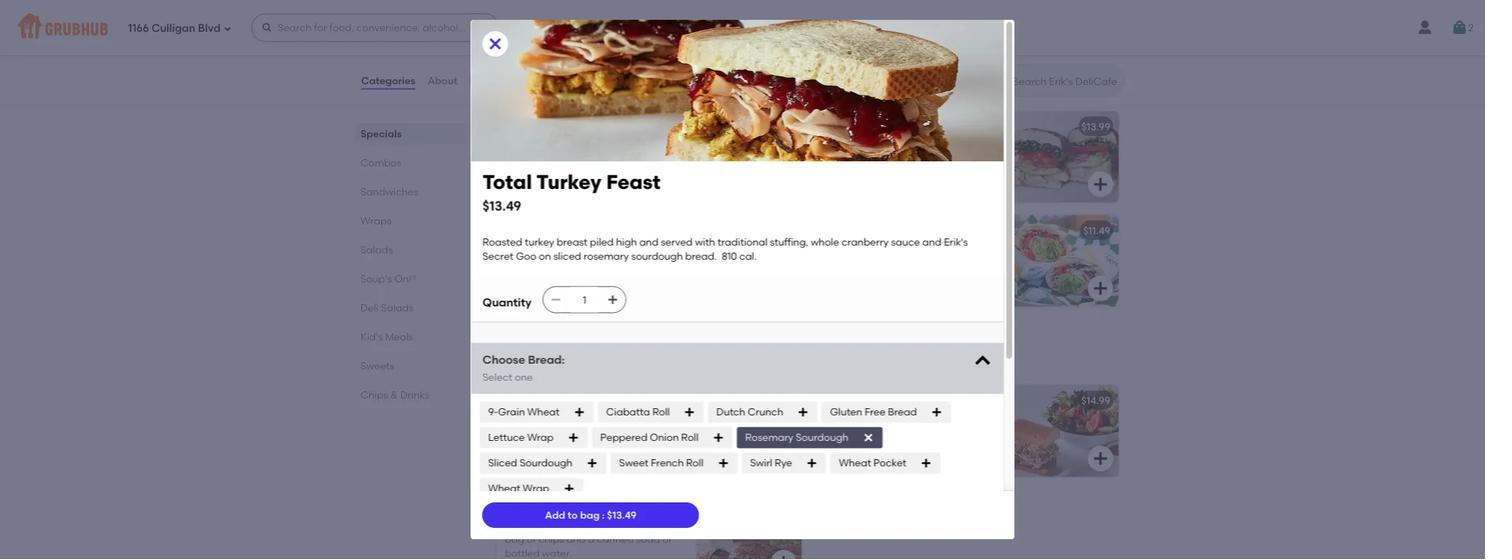 Task type: vqa. For each thing, say whether or not it's contained in the screenshot.
the reviews
yes



Task type: describe. For each thing, give the bounding box(es) containing it.
crunch
[[748, 406, 783, 418]]

onions,
[[886, 169, 920, 181]]

salad for square meal
[[616, 429, 642, 441]]

0 vertical spatial breast
[[579, 140, 610, 152]]

shredded
[[612, 259, 658, 271]]

deli for half sandwich with character with a bowl of soup or house salad or deli salad.
[[970, 429, 987, 441]]

1 horizontal spatial sourdough
[[631, 250, 683, 262]]

avocado,
[[822, 155, 867, 167]]

bag inside a whole sandwich with character, a bag of chips and a canned soda or bottled water.
[[505, 533, 524, 545]]

salad. for cup
[[505, 443, 534, 455]]

cal. inside arcadian lettuce, beets, gorgonzola, honey maple walnuts, shredded carrots, blueberry pomegranate vinaigrette.  560 cal.
[[582, 287, 599, 300]]

reviews
[[470, 75, 509, 87]]

add
[[545, 509, 566, 521]]

Search Erik's DeliCafe search field
[[1012, 74, 1120, 88]]

0 horizontal spatial sourdough
[[505, 198, 557, 210]]

character for half sandwich combo
[[915, 415, 963, 427]]

0 vertical spatial roll
[[652, 406, 670, 418]]

svg image down $14.99
[[1092, 450, 1109, 467]]

soup for cup
[[547, 429, 570, 441]]

wheat for wheat pocket
[[839, 457, 871, 469]]

onion
[[822, 198, 849, 210]]

hot
[[870, 155, 886, 167]]

deli salads
[[361, 302, 414, 314]]

add to bag : $13.49
[[545, 509, 637, 521]]

specials for a limited time only.
[[494, 62, 586, 92]]

svg image up sliced sourdough
[[568, 432, 579, 443]]

character for square meal
[[609, 415, 657, 427]]

feast for total turkey feast $13.49
[[606, 170, 660, 194]]

choose
[[482, 352, 525, 366]]

arcadian
[[505, 244, 550, 256]]

svg image right swirl
[[775, 450, 792, 467]]

rye
[[775, 457, 792, 469]]

wraps
[[361, 214, 392, 226]]

$11.49
[[1084, 224, 1111, 236]]

bread
[[888, 406, 917, 418]]

a
[[505, 519, 512, 531]]

0 vertical spatial stuffing,
[[614, 155, 653, 167]]

half sandwich combo image
[[1013, 385, 1119, 477]]

lettuce,
[[552, 244, 588, 256]]

1 horizontal spatial bread.
[[685, 250, 717, 262]]

1 vertical spatial rosemary
[[583, 250, 629, 262]]

character,
[[617, 519, 669, 531]]

gorgonzola,
[[622, 244, 681, 256]]

wrap for lettuce wrap
[[527, 432, 554, 444]]

2 horizontal spatial cal.
[[739, 250, 757, 262]]

blvd
[[198, 22, 221, 35]]

560
[[562, 287, 580, 300]]

a inside the combos make it a square meal!
[[525, 356, 531, 367]]

bacon,
[[900, 140, 933, 152]]

reviews button
[[469, 55, 510, 106]]

sandwich for meal
[[538, 415, 584, 427]]

square inside the combos make it a square meal!
[[533, 356, 563, 367]]

1 horizontal spatial cal.
[[611, 198, 628, 210]]

kid's
[[361, 331, 383, 343]]

chips & drinks tab
[[361, 387, 460, 402]]

one
[[515, 371, 533, 383]]

lettuce
[[963, 169, 997, 181]]

2 horizontal spatial $13.49
[[764, 120, 794, 132]]

maple
[[537, 259, 568, 271]]

meals
[[385, 331, 413, 343]]

1 horizontal spatial 810
[[722, 250, 737, 262]]

onion
[[650, 432, 679, 444]]

it
[[518, 356, 523, 367]]

1 horizontal spatial $13.49
[[607, 509, 637, 521]]

total turkey feast
[[505, 120, 592, 132]]

rosemary
[[745, 432, 793, 444]]

0 horizontal spatial peppers,
[[842, 169, 884, 181]]

a inside chicken breast, bacon, pepper jack, avocado, hot cherry peppers, red bell peppers, onions, tomato, lettuce and jalapeno ranch on a peppered onion roll. served warm.
[[933, 183, 940, 195]]

sweet beet salad image
[[696, 215, 802, 307]]

gluten free bread
[[830, 406, 917, 418]]

0 horizontal spatial on
[[539, 250, 551, 262]]

categories button
[[361, 55, 416, 106]]

0 vertical spatial whole
[[505, 169, 533, 181]]

1 vertical spatial salads
[[381, 302, 414, 314]]

baja kickin' chicken club image
[[1013, 111, 1119, 203]]

main navigation navigation
[[0, 0, 1486, 55]]

french
[[651, 457, 684, 469]]

baja kickin' chicken club
[[822, 120, 947, 132]]

total for total turkey feast $13.49
[[482, 170, 532, 194]]

bag
[[505, 499, 525, 511]]

half for half sandwich with character with a bowl of soup or house salad or deli salad.
[[822, 415, 842, 427]]

1 horizontal spatial traditional
[[717, 236, 768, 248]]

bread:
[[528, 352, 565, 366]]

whole inside a whole sandwich with character, a bag of chips and a canned soda or bottled water.
[[515, 519, 543, 531]]

salads tab
[[361, 242, 460, 257]]

roll.
[[851, 198, 868, 210]]

1 horizontal spatial chicken
[[882, 120, 921, 132]]

svg image inside 2 button
[[1452, 19, 1469, 36]]

sourdough for sliced sourdough
[[519, 457, 572, 469]]

1 vertical spatial secret
[[482, 250, 513, 262]]

1 vertical spatial roasted turkey breast piled high and served with traditional stuffing, whole cranberry sauce and erik's secret goo on sliced rosemary sourdough bread.  810 cal.
[[482, 236, 970, 262]]

peppered onion roll
[[600, 432, 698, 444]]

on!®
[[395, 272, 417, 285]]

0 vertical spatial cranberry
[[536, 169, 583, 181]]

$18.49
[[764, 394, 794, 407]]

roll for french
[[686, 457, 703, 469]]

1166
[[128, 22, 149, 35]]

cup
[[514, 429, 532, 441]]

bowl
[[822, 429, 845, 441]]

or inside a whole sandwich with character, a bag of chips and a canned soda or bottled water.
[[663, 533, 673, 545]]

of for cup
[[535, 429, 544, 441]]

free
[[865, 406, 886, 418]]

wheat wrap
[[488, 482, 549, 495]]

choose bread: select one
[[482, 352, 565, 383]]

combo
[[895, 394, 931, 407]]

square meal image
[[696, 385, 802, 477]]

turkey for total turkey feast $13.49
[[536, 170, 601, 194]]

half sandwich with character with a bowl of soup or house salad or deli salad.
[[822, 415, 994, 455]]

lunch
[[527, 499, 557, 511]]

dutch crunch
[[716, 406, 783, 418]]

svg image left swirl
[[718, 457, 729, 469]]

specials tab
[[361, 126, 460, 141]]

1 vertical spatial sliced
[[553, 250, 581, 262]]

0 horizontal spatial served
[[505, 155, 537, 167]]

house for sandwich
[[897, 429, 926, 441]]

chicken inside chicken breast, bacon, pepper jack, avocado, hot cherry peppers, red bell peppers, onions, tomato, lettuce and jalapeno ranch on a peppered onion roll. served warm.
[[822, 140, 861, 152]]

total turkey feast $13.49
[[482, 170, 660, 214]]

0 vertical spatial erik's
[[638, 169, 662, 181]]

select
[[482, 371, 512, 383]]

meal!
[[565, 356, 587, 367]]

0 vertical spatial rosemary
[[606, 183, 651, 195]]

a inside whole sandwich with character with a cup of soup or house salad or deli salad.
[[505, 429, 512, 441]]

0 vertical spatial roasted turkey breast piled high and served with traditional stuffing, whole cranberry sauce and erik's secret goo on sliced rosemary sourdough bread.  810 cal.
[[505, 140, 681, 210]]

cherry
[[888, 155, 919, 167]]

of for bag
[[527, 533, 536, 545]]

blueberry
[[544, 273, 590, 285]]

$14.99
[[1082, 394, 1111, 407]]

1 horizontal spatial on
[[561, 183, 574, 195]]

0 horizontal spatial high
[[616, 236, 637, 248]]

vegan market wrap image
[[1013, 215, 1119, 307]]

swirl rye
[[750, 457, 792, 469]]

a inside specials for a limited time only.
[[509, 82, 514, 92]]

chips
[[539, 533, 564, 545]]

svg image right rye
[[806, 457, 818, 469]]

tomato,
[[923, 169, 961, 181]]

half for half sandwich combo
[[822, 394, 842, 407]]

kid's meals tab
[[361, 329, 460, 344]]

total for total turkey feast
[[505, 120, 529, 132]]

ranch
[[888, 183, 916, 195]]

0 vertical spatial salads
[[361, 243, 393, 256]]

0 horizontal spatial 810
[[593, 198, 608, 210]]

sweet
[[619, 457, 648, 469]]

chips & drinks
[[361, 389, 430, 401]]

9-grain wheat
[[488, 406, 559, 418]]

1 horizontal spatial erik's
[[944, 236, 968, 248]]

sliced
[[488, 457, 517, 469]]

club
[[924, 120, 947, 132]]

svg image down "dutch"
[[713, 432, 724, 443]]

breast,
[[864, 140, 897, 152]]

ciabatta roll
[[606, 406, 670, 418]]

salad for half sandwich combo
[[928, 429, 955, 441]]

specials for specials for a limited time only.
[[494, 62, 557, 80]]

1 vertical spatial goo
[[516, 250, 536, 262]]

of for bowl
[[847, 429, 857, 441]]

roll for onion
[[681, 432, 698, 444]]

svg image left the 560
[[550, 294, 562, 305]]

&
[[391, 389, 398, 401]]

1 vertical spatial served
[[661, 236, 693, 248]]

1 horizontal spatial sauce
[[891, 236, 920, 248]]



Task type: locate. For each thing, give the bounding box(es) containing it.
sourdough up pomegranate
[[631, 250, 683, 262]]

combos up sandwiches
[[361, 156, 402, 168]]

half inside half sandwich with character with a bowl of soup or house salad or deli salad.
[[822, 415, 842, 427]]

soup down gluten free bread
[[859, 429, 883, 441]]

sandwich for sandwich
[[844, 415, 890, 427]]

cranberry down total turkey feast
[[536, 169, 583, 181]]

$13.49
[[764, 120, 794, 132], [482, 198, 521, 214], [607, 509, 637, 521]]

svg image up rosemary sourdough
[[797, 406, 809, 418]]

peppered
[[600, 432, 647, 444]]

turkey
[[547, 140, 577, 152], [525, 236, 554, 248]]

of up bottled
[[527, 533, 536, 545]]

sourdough down gluten
[[796, 432, 848, 444]]

turkey inside total turkey feast $13.49
[[536, 170, 601, 194]]

sandwich inside half sandwich with character with a bowl of soup or house salad or deli salad.
[[844, 415, 890, 427]]

goo up carrots,
[[516, 250, 536, 262]]

sourdough
[[505, 198, 557, 210], [631, 250, 683, 262]]

$13.49 left baja
[[764, 120, 794, 132]]

sandwich down 'meal'
[[538, 415, 584, 427]]

piled up total turkey feast $13.49
[[612, 140, 636, 152]]

square up whole
[[505, 394, 540, 407]]

deli for whole sandwich with character with a cup of soup or house salad or deli salad.
[[657, 429, 674, 441]]

0 vertical spatial combos
[[361, 156, 402, 168]]

0 horizontal spatial bag
[[505, 533, 524, 545]]

for
[[494, 82, 507, 92]]

1 salad from the left
[[616, 429, 642, 441]]

$13.49 up arcadian
[[482, 198, 521, 214]]

1 vertical spatial sandwich
[[545, 519, 593, 531]]

peppers, up jalapeno
[[842, 169, 884, 181]]

rosemary up pomegranate
[[583, 250, 629, 262]]

1 horizontal spatial high
[[639, 140, 660, 152]]

1 horizontal spatial salad
[[928, 429, 955, 441]]

swirl
[[750, 457, 772, 469]]

specials inside tab
[[361, 127, 402, 139]]

dutch
[[716, 406, 745, 418]]

pocket
[[873, 457, 906, 469]]

soda
[[636, 533, 660, 545]]

total down total turkey feast
[[482, 170, 532, 194]]

1 horizontal spatial wheat
[[527, 406, 559, 418]]

salad. inside half sandwich with character with a bowl of soup or house salad or deli salad.
[[822, 443, 851, 455]]

peppers,
[[921, 155, 963, 167], [842, 169, 884, 181]]

on
[[561, 183, 574, 195], [919, 183, 931, 195], [539, 250, 551, 262]]

total inside total turkey feast $13.49
[[482, 170, 532, 194]]

goo
[[538, 183, 559, 195], [516, 250, 536, 262]]

feast
[[565, 120, 592, 132], [606, 170, 660, 194]]

wheat left pocket
[[839, 457, 871, 469]]

specials up combos tab
[[361, 127, 402, 139]]

0 horizontal spatial soup
[[547, 429, 570, 441]]

sweets tab
[[361, 358, 460, 373]]

baja
[[822, 120, 844, 132]]

house inside whole sandwich with character with a cup of soup or house salad or deli salad.
[[585, 429, 613, 441]]

secret up arcadian
[[505, 183, 536, 195]]

feast inside total turkey feast $13.49
[[606, 170, 660, 194]]

combos make it a square meal!
[[494, 337, 587, 367]]

erik's
[[638, 169, 662, 181], [944, 236, 968, 248]]

1 vertical spatial turkey
[[525, 236, 554, 248]]

bag down a
[[505, 533, 524, 545]]

soup inside half sandwich with character with a bowl of soup or house salad or deli salad.
[[859, 429, 883, 441]]

1 horizontal spatial peppers,
[[921, 155, 963, 167]]

of right the bowl
[[847, 429, 857, 441]]

0 vertical spatial half
[[822, 394, 842, 407]]

total turkey feast image
[[696, 111, 802, 203]]

bell
[[822, 169, 839, 181]]

sandwiches
[[361, 185, 419, 197]]

sandwich inside whole sandwich with character with a cup of soup or house salad or deli salad.
[[538, 415, 584, 427]]

0 horizontal spatial traditional
[[562, 155, 612, 167]]

1 vertical spatial 810
[[722, 250, 737, 262]]

svg image
[[262, 22, 273, 33], [550, 294, 562, 305], [797, 406, 809, 418], [568, 432, 579, 443], [713, 432, 724, 443], [863, 432, 874, 443], [775, 450, 792, 467], [1092, 450, 1109, 467], [718, 457, 729, 469], [806, 457, 818, 469]]

chips
[[361, 389, 388, 401]]

1 horizontal spatial specials
[[494, 62, 557, 80]]

house for meal
[[585, 429, 613, 441]]

0 vertical spatial sandwich
[[845, 394, 893, 407]]

water.
[[542, 547, 572, 559]]

0 vertical spatial sliced
[[576, 183, 604, 195]]

1 horizontal spatial sourdough
[[796, 432, 848, 444]]

0 vertical spatial piled
[[612, 140, 636, 152]]

0 vertical spatial chicken
[[882, 120, 921, 132]]

salad. inside whole sandwich with character with a cup of soup or house salad or deli salad.
[[505, 443, 534, 455]]

0 vertical spatial turkey
[[547, 140, 577, 152]]

peppers, up tomato,
[[921, 155, 963, 167]]

1 vertical spatial cal.
[[739, 250, 757, 262]]

canned
[[597, 533, 634, 545]]

$13.99
[[1082, 120, 1111, 132]]

wraps tab
[[361, 213, 460, 228]]

of right cup
[[535, 429, 544, 441]]

1 horizontal spatial sandwich
[[844, 415, 890, 427]]

1 vertical spatial whole
[[811, 236, 839, 248]]

sourdough down "lettuce wrap"
[[519, 457, 572, 469]]

ciabatta
[[606, 406, 650, 418]]

sandwich down half sandwich combo
[[844, 415, 890, 427]]

character inside half sandwich with character with a bowl of soup or house salad or deli salad.
[[915, 415, 963, 427]]

walnuts,
[[570, 259, 610, 271]]

kickin'
[[847, 120, 879, 132]]

1 vertical spatial bag
[[505, 533, 524, 545]]

1166 culligan blvd
[[128, 22, 221, 35]]

sliced up 'blueberry'
[[553, 250, 581, 262]]

1 vertical spatial high
[[616, 236, 637, 248]]

wrap for wheat wrap
[[523, 482, 549, 495]]

square right the "it"
[[533, 356, 563, 367]]

house
[[585, 429, 613, 441], [897, 429, 926, 441]]

soup down 'meal'
[[547, 429, 570, 441]]

0 vertical spatial goo
[[538, 183, 559, 195]]

wrap up "bag lunch"
[[523, 482, 549, 495]]

combos
[[361, 156, 402, 168], [494, 337, 556, 355]]

1 horizontal spatial salad.
[[822, 443, 851, 455]]

0 vertical spatial peppers,
[[921, 155, 963, 167]]

bread. right gorgonzola,
[[685, 250, 717, 262]]

sandwich inside a whole sandwich with character, a bag of chips and a canned soda or bottled water.
[[545, 519, 593, 531]]

turkey down "time"
[[531, 120, 563, 132]]

1 sandwich from the left
[[538, 415, 584, 427]]

salad. for bowl
[[822, 443, 851, 455]]

stuffing,
[[614, 155, 653, 167], [770, 236, 808, 248]]

piled up walnuts,
[[590, 236, 614, 248]]

1 vertical spatial sourdough
[[631, 250, 683, 262]]

$13.49 right : on the left
[[607, 509, 637, 521]]

turkey down total turkey feast
[[536, 170, 601, 194]]

0 horizontal spatial feast
[[565, 120, 592, 132]]

0 horizontal spatial bread.
[[559, 198, 591, 210]]

0 vertical spatial wrap
[[527, 432, 554, 444]]

1 vertical spatial peppers,
[[842, 169, 884, 181]]

soup for bowl
[[859, 429, 883, 441]]

piled
[[612, 140, 636, 152], [590, 236, 614, 248]]

1 vertical spatial bread.
[[685, 250, 717, 262]]

character
[[609, 415, 657, 427], [915, 415, 963, 427]]

combos inside tab
[[361, 156, 402, 168]]

square meal
[[505, 394, 566, 407]]

1 deli from the left
[[657, 429, 674, 441]]

$13.49 inside total turkey feast $13.49
[[482, 198, 521, 214]]

whole down "bag lunch"
[[515, 519, 543, 531]]

0 vertical spatial wheat
[[527, 406, 559, 418]]

$11.49 button
[[814, 215, 1119, 307]]

a whole sandwich with character, a bag of chips and a canned soda or bottled water.
[[505, 519, 678, 559]]

2 horizontal spatial wheat
[[839, 457, 871, 469]]

roasted up honey
[[482, 236, 522, 248]]

0 vertical spatial served
[[505, 155, 537, 167]]

on up lettuce,
[[561, 183, 574, 195]]

and inside chicken breast, bacon, pepper jack, avocado, hot cherry peppers, red bell peppers, onions, tomato, lettuce and jalapeno ranch on a peppered onion roll. served warm.
[[822, 183, 841, 195]]

house down ciabatta
[[585, 429, 613, 441]]

served
[[871, 198, 904, 210]]

on inside chicken breast, bacon, pepper jack, avocado, hot cherry peppers, red bell peppers, onions, tomato, lettuce and jalapeno ranch on a peppered onion roll. served warm.
[[919, 183, 931, 195]]

sourdough for rosemary sourdough
[[796, 432, 848, 444]]

soup inside whole sandwich with character with a cup of soup or house salad or deli salad.
[[547, 429, 570, 441]]

2 horizontal spatial on
[[919, 183, 931, 195]]

2 vertical spatial $13.49
[[607, 509, 637, 521]]

salad. down the bowl
[[822, 443, 851, 455]]

0 horizontal spatial cal.
[[582, 287, 599, 300]]

wrap
[[527, 432, 554, 444], [523, 482, 549, 495]]

jalapeno
[[844, 183, 886, 195]]

quantity
[[482, 295, 531, 309]]

secret up carrots,
[[482, 250, 513, 262]]

wheat up cup
[[527, 406, 559, 418]]

combos tab
[[361, 155, 460, 170]]

cranberry down roll.
[[842, 236, 889, 248]]

combos for combos
[[361, 156, 402, 168]]

carrots,
[[505, 273, 542, 285]]

sliced sourdough
[[488, 457, 572, 469]]

1 vertical spatial chicken
[[822, 140, 861, 152]]

on up warm.
[[919, 183, 931, 195]]

2 character from the left
[[915, 415, 963, 427]]

turkey up maple
[[525, 236, 554, 248]]

chicken up avocado,
[[822, 140, 861, 152]]

0 horizontal spatial wheat
[[488, 482, 520, 495]]

whole
[[505, 169, 533, 181], [811, 236, 839, 248], [515, 519, 543, 531]]

9-
[[488, 406, 498, 418]]

of inside a whole sandwich with character, a bag of chips and a canned soda or bottled water.
[[527, 533, 536, 545]]

bag lunch image
[[696, 489, 802, 559]]

0 horizontal spatial erik's
[[638, 169, 662, 181]]

pomegranate
[[592, 273, 659, 285]]

1 vertical spatial traditional
[[717, 236, 768, 248]]

total
[[505, 120, 529, 132], [482, 170, 532, 194]]

character down combo
[[915, 415, 963, 427]]

character inside whole sandwich with character with a cup of soup or house salad or deli salad.
[[609, 415, 657, 427]]

bag lunch
[[505, 499, 557, 511]]

0 vertical spatial bag
[[580, 509, 600, 521]]

feast for total turkey feast
[[565, 120, 592, 132]]

1 horizontal spatial cranberry
[[842, 236, 889, 248]]

goo down total turkey feast
[[538, 183, 559, 195]]

deli inside whole sandwich with character with a cup of soup or house salad or deli salad.
[[657, 429, 674, 441]]

sandwiches tab
[[361, 184, 460, 199]]

breast down total turkey feast
[[579, 140, 610, 152]]

1 vertical spatial roasted
[[482, 236, 522, 248]]

1 soup from the left
[[547, 429, 570, 441]]

2 house from the left
[[897, 429, 926, 441]]

lettuce wrap
[[488, 432, 554, 444]]

2 soup from the left
[[859, 429, 883, 441]]

chicken
[[882, 120, 921, 132], [822, 140, 861, 152]]

combos inside the combos make it a square meal!
[[494, 337, 556, 355]]

total down limited
[[505, 120, 529, 132]]

svg image
[[1452, 19, 1469, 36], [223, 24, 232, 33], [487, 35, 504, 52], [1092, 176, 1109, 193], [1092, 280, 1109, 297], [607, 294, 618, 305], [973, 351, 993, 371], [574, 406, 585, 418], [684, 406, 695, 418], [931, 406, 942, 418], [586, 457, 598, 469], [921, 457, 932, 469], [563, 483, 575, 494], [775, 554, 792, 559]]

1 horizontal spatial deli
[[970, 429, 987, 441]]

whole down total turkey feast
[[505, 169, 533, 181]]

deli salads tab
[[361, 300, 460, 315]]

1 salad. from the left
[[505, 443, 534, 455]]

2 deli from the left
[[970, 429, 987, 441]]

house inside half sandwich with character with a bowl of soup or house salad or deli salad.
[[897, 429, 926, 441]]

character up peppered
[[609, 415, 657, 427]]

with inside a whole sandwich with character, a bag of chips and a canned soda or bottled water.
[[595, 519, 615, 531]]

sourdough up arcadian
[[505, 198, 557, 210]]

0 vertical spatial high
[[639, 140, 660, 152]]

on left lettuce,
[[539, 250, 551, 262]]

1 vertical spatial cranberry
[[842, 236, 889, 248]]

1 vertical spatial total
[[482, 170, 532, 194]]

0 horizontal spatial stuffing,
[[614, 155, 653, 167]]

of inside whole sandwich with character with a cup of soup or house salad or deli salad.
[[535, 429, 544, 441]]

combos for combos make it a square meal!
[[494, 337, 556, 355]]

svg image right blvd
[[262, 22, 273, 33]]

2 button
[[1452, 15, 1474, 40]]

and inside a whole sandwich with character, a bag of chips and a canned soda or bottled water.
[[567, 533, 586, 545]]

wheat up bag
[[488, 482, 520, 495]]

1 vertical spatial $13.49
[[482, 198, 521, 214]]

feast down only.
[[565, 120, 592, 132]]

grain
[[498, 406, 525, 418]]

1 vertical spatial sauce
[[891, 236, 920, 248]]

breast up walnuts,
[[556, 236, 587, 248]]

salads up "soup's"
[[361, 243, 393, 256]]

roll right onion
[[681, 432, 698, 444]]

house down bread
[[897, 429, 926, 441]]

0 horizontal spatial sauce
[[585, 169, 614, 181]]

rosemary
[[606, 183, 651, 195], [583, 250, 629, 262]]

Input item quantity number field
[[569, 287, 600, 312]]

turkey for total turkey feast
[[531, 120, 563, 132]]

bottled
[[505, 547, 540, 559]]

sliced
[[576, 183, 604, 195], [553, 250, 581, 262]]

bread. up lettuce,
[[559, 198, 591, 210]]

svg image inside main navigation navigation
[[262, 22, 273, 33]]

sandwich
[[538, 415, 584, 427], [844, 415, 890, 427]]

a
[[509, 82, 514, 92], [933, 183, 940, 195], [525, 356, 531, 367], [988, 415, 994, 427], [505, 429, 512, 441], [672, 519, 678, 531], [588, 533, 595, 545]]

2 salad from the left
[[928, 429, 955, 441]]

only.
[[567, 82, 586, 92]]

0 horizontal spatial $13.49
[[482, 198, 521, 214]]

bag left : on the left
[[580, 509, 600, 521]]

1 character from the left
[[609, 415, 657, 427]]

wheat for wheat wrap
[[488, 482, 520, 495]]

1 vertical spatial stuffing,
[[770, 236, 808, 248]]

2 vertical spatial cal.
[[582, 287, 599, 300]]

1 vertical spatial combos
[[494, 337, 556, 355]]

half sandwich combo
[[822, 394, 931, 407]]

0 vertical spatial sourdough
[[505, 198, 557, 210]]

rosemary up gorgonzola,
[[606, 183, 651, 195]]

traditional
[[562, 155, 612, 167], [717, 236, 768, 248]]

sliced up beets,
[[576, 183, 604, 195]]

roasted down total turkey feast
[[505, 140, 545, 152]]

turkey down total turkey feast
[[547, 140, 577, 152]]

1 horizontal spatial feast
[[606, 170, 660, 194]]

warm.
[[906, 198, 936, 210]]

1 vertical spatial breast
[[556, 236, 587, 248]]

salads right "deli"
[[381, 302, 414, 314]]

0 vertical spatial roasted
[[505, 140, 545, 152]]

make
[[494, 356, 516, 367]]

0 vertical spatial 810
[[593, 198, 608, 210]]

sweets
[[361, 360, 395, 372]]

chicken up bacon,
[[882, 120, 921, 132]]

1 vertical spatial specials
[[361, 127, 402, 139]]

wheat
[[527, 406, 559, 418], [839, 457, 871, 469], [488, 482, 520, 495]]

0 vertical spatial secret
[[505, 183, 536, 195]]

combos up the "it"
[[494, 337, 556, 355]]

0 horizontal spatial goo
[[516, 250, 536, 262]]

salad down ciabatta
[[616, 429, 642, 441]]

1 vertical spatial square
[[505, 394, 540, 407]]

of inside half sandwich with character with a bowl of soup or house salad or deli salad.
[[847, 429, 857, 441]]

2 sandwich from the left
[[844, 415, 890, 427]]

wheat pocket
[[839, 457, 906, 469]]

1 horizontal spatial stuffing,
[[770, 236, 808, 248]]

peppered
[[942, 183, 990, 195]]

salad inside whole sandwich with character with a cup of soup or house salad or deli salad.
[[616, 429, 642, 441]]

1 horizontal spatial sandwich
[[845, 394, 893, 407]]

a inside half sandwich with character with a bowl of soup or house salad or deli salad.
[[988, 415, 994, 427]]

0 horizontal spatial chicken
[[822, 140, 861, 152]]

specials inside specials for a limited time only.
[[494, 62, 557, 80]]

sourdough
[[796, 432, 848, 444], [519, 457, 572, 469]]

arcadian lettuce, beets, gorgonzola, honey maple walnuts, shredded carrots, blueberry pomegranate vinaigrette.  560 cal. button
[[497, 215, 802, 307]]

time
[[547, 82, 565, 92]]

salad. down cup
[[505, 443, 534, 455]]

whole down onion
[[811, 236, 839, 248]]

0 horizontal spatial combos
[[361, 156, 402, 168]]

search icon image
[[991, 72, 1008, 89]]

2 half from the top
[[822, 415, 842, 427]]

1 half from the top
[[822, 394, 842, 407]]

meal
[[542, 394, 566, 407]]

red
[[966, 155, 982, 167]]

0 vertical spatial bread.
[[559, 198, 591, 210]]

0 vertical spatial traditional
[[562, 155, 612, 167]]

1 horizontal spatial character
[[915, 415, 963, 427]]

drinks
[[400, 389, 430, 401]]

culligan
[[152, 22, 195, 35]]

deli inside half sandwich with character with a bowl of soup or house salad or deli salad.
[[970, 429, 987, 441]]

salad down combo
[[928, 429, 955, 441]]

1 horizontal spatial goo
[[538, 183, 559, 195]]

2 vertical spatial roll
[[686, 457, 703, 469]]

roll right french
[[686, 457, 703, 469]]

feast up gorgonzola,
[[606, 170, 660, 194]]

deli
[[361, 302, 379, 314]]

2 salad. from the left
[[822, 443, 851, 455]]

soup's on!® tab
[[361, 271, 460, 286]]

sandwich
[[845, 394, 893, 407], [545, 519, 593, 531]]

wrap down whole
[[527, 432, 554, 444]]

specials up limited
[[494, 62, 557, 80]]

0 vertical spatial square
[[533, 356, 563, 367]]

1 house from the left
[[585, 429, 613, 441]]

square
[[533, 356, 563, 367], [505, 394, 540, 407]]

roll up onion
[[652, 406, 670, 418]]

svg image up wheat pocket
[[863, 432, 874, 443]]

soup's on!®
[[361, 272, 417, 285]]

1 vertical spatial piled
[[590, 236, 614, 248]]

jack,
[[973, 140, 996, 152]]

limited
[[516, 82, 545, 92]]

1 vertical spatial feast
[[606, 170, 660, 194]]

salad inside half sandwich with character with a bowl of soup or house salad or deli salad.
[[928, 429, 955, 441]]

specials for specials
[[361, 127, 402, 139]]

2 vertical spatial whole
[[515, 519, 543, 531]]

0 horizontal spatial deli
[[657, 429, 674, 441]]



